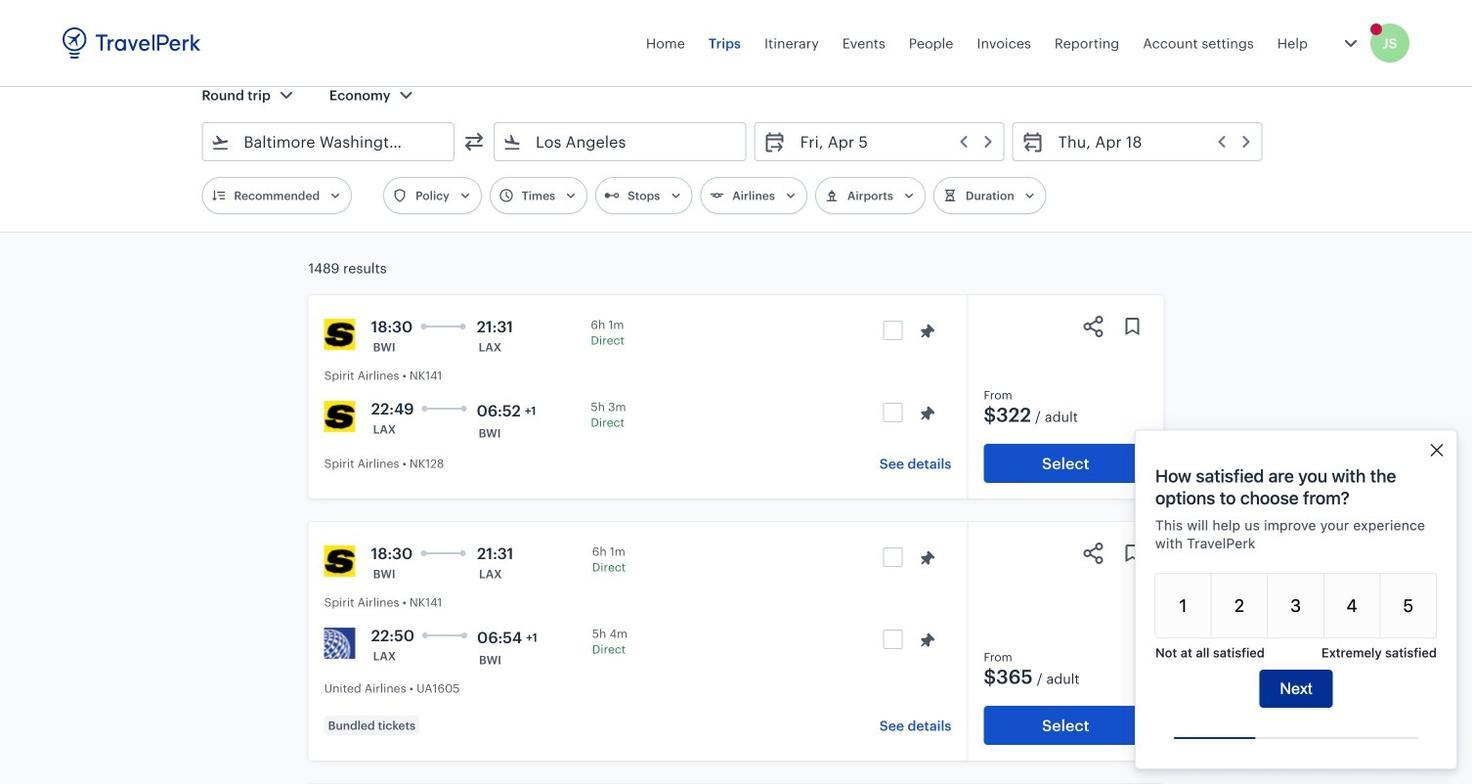 Task type: vqa. For each thing, say whether or not it's contained in the screenshot.
depart text box
no



Task type: locate. For each thing, give the bounding box(es) containing it.
spirit airlines image
[[324, 401, 356, 432], [324, 546, 356, 577]]

spirit airlines image down spirit airlines icon
[[324, 401, 356, 432]]

spirit airlines image up united airlines 'icon' at the bottom left
[[324, 546, 356, 577]]

0 vertical spatial spirit airlines image
[[324, 401, 356, 432]]

1 vertical spatial spirit airlines image
[[324, 546, 356, 577]]

Depart field
[[787, 126, 996, 157]]

united airlines image
[[324, 628, 356, 659]]



Task type: describe. For each thing, give the bounding box(es) containing it.
From search field
[[230, 126, 428, 157]]

1 spirit airlines image from the top
[[324, 401, 356, 432]]

Return field
[[1045, 126, 1254, 157]]

To search field
[[522, 126, 720, 157]]

spirit airlines image
[[324, 319, 356, 350]]

2 spirit airlines image from the top
[[324, 546, 356, 577]]



